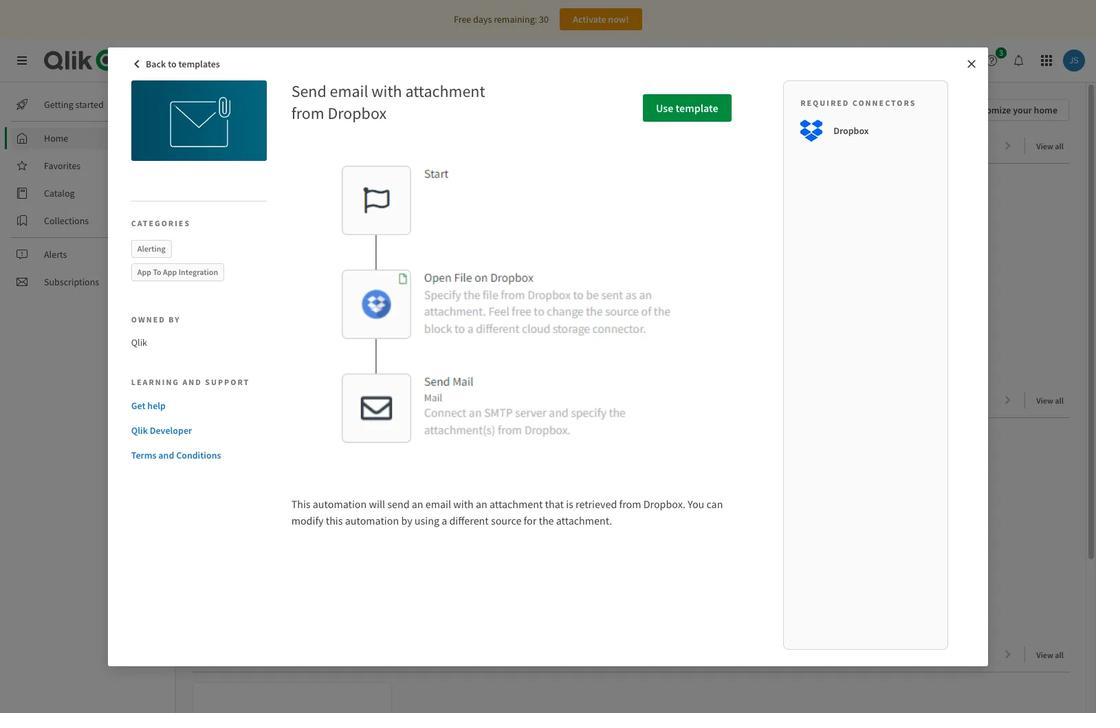 Task type: vqa. For each thing, say whether or not it's contained in the screenshot.
from
yes



Task type: describe. For each thing, give the bounding box(es) containing it.
2 view all link from the top
[[1037, 391, 1069, 409]]

qlik for qlik
[[131, 336, 147, 348]]

this automation will send an email with an attachment that is retrieved from dropbox. you can modify this automation by using a different source for the attachment.
[[291, 497, 723, 527]]

started
[[75, 98, 104, 111]]

analytics to explore
[[212, 138, 328, 155]]

subscriptions
[[44, 276, 99, 288]]

qlik for qlik developer
[[131, 424, 148, 437]]

owned by
[[131, 314, 181, 324]]

retrieved
[[576, 497, 617, 511]]

use template
[[656, 101, 718, 115]]

qlik developer
[[131, 424, 192, 437]]

use template button
[[643, 94, 732, 121]]

learning and support
[[131, 377, 250, 387]]

can
[[707, 497, 723, 511]]

learning
[[131, 377, 180, 387]]

remaining:
[[494, 13, 537, 25]]

free
[[454, 13, 471, 25]]

navigation pane element
[[0, 88, 175, 298]]

explore
[[283, 138, 328, 155]]

terms and conditions link
[[131, 448, 261, 462]]

free days remaining: 30
[[454, 13, 549, 25]]

collections link
[[11, 210, 165, 232]]

get
[[131, 400, 146, 412]]

send
[[291, 80, 327, 101]]

source
[[491, 513, 522, 527]]

qlik developer link
[[131, 424, 261, 437]]

support
[[205, 377, 250, 387]]

now!
[[608, 13, 629, 25]]

services
[[190, 52, 238, 69]]

30
[[539, 13, 549, 25]]

connectors
[[853, 97, 916, 108]]

home inside navigation pane 'element'
[[44, 132, 68, 144]]

the
[[539, 513, 554, 527]]

move collection image
[[193, 139, 206, 152]]

1 an from the left
[[412, 497, 423, 511]]

view all for 2nd view all link from the bottom
[[1037, 395, 1064, 406]]

catalog link
[[11, 182, 165, 204]]

customize
[[968, 104, 1011, 116]]

home main content
[[171, 83, 1096, 713]]

and for learning
[[183, 377, 202, 387]]

back
[[146, 57, 166, 70]]

required
[[801, 97, 850, 108]]

alerts
[[44, 248, 67, 261]]

1 horizontal spatial dropbox
[[834, 124, 869, 137]]

get help
[[131, 400, 166, 412]]

analytics services element
[[135, 52, 238, 69]]

your
[[1013, 104, 1032, 116]]

attachment inside this automation will send an email with an attachment that is retrieved from dropbox. you can modify this automation by using a different source for the attachment.
[[490, 497, 543, 511]]

templates
[[178, 57, 220, 70]]

conditions
[[176, 449, 221, 462]]

email inside send email with attachment from dropbox
[[330, 80, 368, 101]]

that
[[545, 497, 564, 511]]

home inside main content
[[193, 99, 235, 120]]

back to templates button
[[128, 53, 227, 75]]

all for 1st view all link
[[1055, 141, 1064, 151]]

app to app integration
[[137, 267, 218, 277]]

collections
[[44, 215, 89, 227]]

home link
[[11, 127, 165, 149]]

will
[[369, 497, 385, 511]]

view all for 1st view all link
[[1037, 141, 1064, 151]]

alerts link
[[11, 243, 165, 265]]

view all for 3rd view all link from the top of the home main content
[[1037, 650, 1064, 660]]

catalog
[[44, 187, 75, 199]]

activate now!
[[573, 13, 629, 25]]

activate now! link
[[560, 8, 642, 30]]

with inside this automation will send an email with an attachment that is retrieved from dropbox. you can modify this automation by using a different source for the attachment.
[[453, 497, 474, 511]]

owned
[[131, 314, 166, 324]]

1 app from the left
[[137, 267, 151, 277]]

favorites link
[[11, 155, 165, 177]]



Task type: locate. For each thing, give the bounding box(es) containing it.
getting started
[[44, 98, 104, 111]]

dropbox
[[328, 102, 387, 123], [834, 124, 869, 137]]

to for explore
[[268, 138, 281, 155]]

1 horizontal spatial to
[[268, 138, 281, 155]]

home up move collection image
[[193, 99, 235, 120]]

1 vertical spatial analytics
[[212, 138, 266, 155]]

template
[[676, 101, 718, 115]]

0 horizontal spatial and
[[158, 449, 174, 462]]

with inside send email with attachment from dropbox
[[372, 80, 402, 101]]

email up a
[[426, 497, 451, 511]]

from right the retrieved
[[619, 497, 641, 511]]

0 vertical spatial to
[[168, 57, 177, 70]]

0 vertical spatial and
[[183, 377, 202, 387]]

1 horizontal spatial analytics
[[212, 138, 266, 155]]

view for 2nd view all link from the bottom
[[1037, 395, 1054, 406]]

and for terms
[[158, 449, 174, 462]]

send email with attachment from dropbox image
[[131, 80, 267, 161]]

1 vertical spatial from
[[619, 497, 641, 511]]

1 all from the top
[[1055, 141, 1064, 151]]

2 app from the left
[[163, 267, 177, 277]]

2 all from the top
[[1055, 395, 1064, 406]]

view
[[1037, 141, 1054, 151], [1037, 395, 1054, 406], [1037, 650, 1054, 660]]

0 vertical spatial from
[[291, 102, 324, 123]]

1 vertical spatial view all
[[1037, 395, 1064, 406]]

1 horizontal spatial an
[[476, 497, 487, 511]]

1 vertical spatial qlik
[[131, 424, 148, 437]]

dropbox logo image
[[801, 119, 823, 141]]

to right the back
[[168, 57, 177, 70]]

dropbox inside send email with attachment from dropbox
[[328, 102, 387, 123]]

3 all from the top
[[1055, 650, 1064, 660]]

0 vertical spatial automation
[[313, 497, 367, 511]]

0 horizontal spatial attachment
[[405, 80, 485, 101]]

1 horizontal spatial from
[[619, 497, 641, 511]]

terms and conditions
[[131, 449, 221, 462]]

integration
[[179, 267, 218, 277]]

to
[[168, 57, 177, 70], [268, 138, 281, 155]]

by
[[169, 314, 181, 324], [401, 513, 412, 527]]

0 vertical spatial home
[[193, 99, 235, 120]]

customize your home button
[[943, 99, 1069, 121]]

2 view all from the top
[[1037, 395, 1064, 406]]

from inside send email with attachment from dropbox
[[291, 102, 324, 123]]

by down send
[[401, 513, 412, 527]]

1 vertical spatial all
[[1055, 395, 1064, 406]]

0 horizontal spatial analytics
[[135, 52, 187, 69]]

app left to on the left
[[137, 267, 151, 277]]

to for templates
[[168, 57, 177, 70]]

days
[[473, 13, 492, 25]]

from inside this automation will send an email with an attachment that is retrieved from dropbox. you can modify this automation by using a different source for the attachment.
[[619, 497, 641, 511]]

view all
[[1037, 141, 1064, 151], [1037, 395, 1064, 406], [1037, 650, 1064, 660]]

0 vertical spatial attachment
[[405, 80, 485, 101]]

different
[[449, 513, 489, 527]]

using
[[415, 513, 439, 527]]

close image
[[966, 58, 977, 69]]

dropbox.
[[644, 497, 686, 511]]

email right send
[[330, 80, 368, 101]]

by inside this automation will send an email with an attachment that is retrieved from dropbox. you can modify this automation by using a different source for the attachment.
[[401, 513, 412, 527]]

0 horizontal spatial to
[[168, 57, 177, 70]]

attachment.
[[556, 513, 612, 527]]

view for 3rd view all link from the top of the home main content
[[1037, 650, 1054, 660]]

0 horizontal spatial by
[[169, 314, 181, 324]]

get help link
[[131, 399, 261, 413]]

1 horizontal spatial and
[[183, 377, 202, 387]]

this
[[291, 497, 311, 511]]

this
[[326, 513, 343, 527]]

required connectors
[[801, 97, 916, 108]]

and up get help link
[[183, 377, 202, 387]]

send email with attachment from dropbox
[[291, 80, 485, 123]]

0 vertical spatial email
[[330, 80, 368, 101]]

automation up this at the left of the page
[[313, 497, 367, 511]]

analytics
[[135, 52, 187, 69], [212, 138, 266, 155]]

0 vertical spatial with
[[372, 80, 402, 101]]

1 vertical spatial view
[[1037, 395, 1054, 406]]

all for 2nd view all link from the bottom
[[1055, 395, 1064, 406]]

1 horizontal spatial attachment
[[490, 497, 543, 511]]

2 an from the left
[[476, 497, 487, 511]]

subscriptions link
[[11, 271, 165, 293]]

help
[[147, 400, 166, 412]]

0 vertical spatial by
[[169, 314, 181, 324]]

3 view all link from the top
[[1037, 646, 1069, 663]]

back to templates
[[146, 57, 220, 70]]

1 view all link from the top
[[1037, 137, 1069, 154]]

1 qlik from the top
[[131, 336, 147, 348]]

an up using
[[412, 497, 423, 511]]

0 vertical spatial analytics
[[135, 52, 187, 69]]

attachment
[[405, 80, 485, 101], [490, 497, 543, 511]]

dropbox up explore at top
[[328, 102, 387, 123]]

0 horizontal spatial an
[[412, 497, 423, 511]]

1 vertical spatial attachment
[[490, 497, 543, 511]]

1 horizontal spatial by
[[401, 513, 412, 527]]

an up "different"
[[476, 497, 487, 511]]

send
[[387, 497, 410, 511]]

all for 3rd view all link from the top of the home main content
[[1055, 650, 1064, 660]]

1 vertical spatial by
[[401, 513, 412, 527]]

analytics services
[[135, 52, 238, 69]]

email inside this automation will send an email with an attachment that is retrieved from dropbox. you can modify this automation by using a different source for the attachment.
[[426, 497, 451, 511]]

1 vertical spatial with
[[453, 497, 474, 511]]

you
[[688, 497, 704, 511]]

activate
[[573, 13, 606, 25]]

is
[[566, 497, 573, 511]]

1 horizontal spatial with
[[453, 497, 474, 511]]

attachment inside send email with attachment from dropbox
[[405, 80, 485, 101]]

0 vertical spatial dropbox
[[328, 102, 387, 123]]

1 horizontal spatial app
[[163, 267, 177, 277]]

view all link
[[1037, 137, 1069, 154], [1037, 391, 1069, 409], [1037, 646, 1069, 663]]

1 vertical spatial dropbox
[[834, 124, 869, 137]]

1 vertical spatial automation
[[345, 513, 399, 527]]

3 view all from the top
[[1037, 650, 1064, 660]]

home up 'favorites'
[[44, 132, 68, 144]]

analytics for analytics to explore
[[212, 138, 266, 155]]

app right to on the left
[[163, 267, 177, 277]]

and right terms
[[158, 449, 174, 462]]

2 vertical spatial view all
[[1037, 650, 1064, 660]]

3 view from the top
[[1037, 650, 1054, 660]]

2 vertical spatial view
[[1037, 650, 1054, 660]]

use
[[656, 101, 674, 115]]

a
[[442, 513, 447, 527]]

0 vertical spatial view all link
[[1037, 137, 1069, 154]]

0 horizontal spatial with
[[372, 80, 402, 101]]

1 vertical spatial email
[[426, 497, 451, 511]]

1 horizontal spatial home
[[193, 99, 235, 120]]

and
[[183, 377, 202, 387], [158, 449, 174, 462]]

email
[[330, 80, 368, 101], [426, 497, 451, 511]]

with
[[372, 80, 402, 101], [453, 497, 474, 511]]

2 view from the top
[[1037, 395, 1054, 406]]

from
[[291, 102, 324, 123], [619, 497, 641, 511]]

0 horizontal spatial from
[[291, 102, 324, 123]]

close sidebar menu image
[[17, 55, 28, 66]]

terms
[[131, 449, 157, 462]]

1 vertical spatial view all link
[[1037, 391, 1069, 409]]

categories
[[131, 218, 191, 228]]

analytics for analytics services
[[135, 52, 187, 69]]

qlik
[[131, 336, 147, 348], [131, 424, 148, 437]]

app
[[137, 267, 151, 277], [163, 267, 177, 277]]

home
[[1034, 104, 1058, 116]]

qlik down owned
[[131, 336, 147, 348]]

1 view all from the top
[[1037, 141, 1064, 151]]

1 vertical spatial and
[[158, 449, 174, 462]]

getting
[[44, 98, 73, 111]]

view for 1st view all link
[[1037, 141, 1054, 151]]

to left explore at top
[[268, 138, 281, 155]]

for
[[524, 513, 537, 527]]

0 horizontal spatial email
[[330, 80, 368, 101]]

2 vertical spatial all
[[1055, 650, 1064, 660]]

automation down will
[[345, 513, 399, 527]]

customize your home
[[968, 104, 1058, 116]]

to
[[153, 267, 161, 277]]

0 vertical spatial qlik
[[131, 336, 147, 348]]

qlik down get
[[131, 424, 148, 437]]

1 horizontal spatial email
[[426, 497, 451, 511]]

2 vertical spatial view all link
[[1037, 646, 1069, 663]]

to inside home main content
[[268, 138, 281, 155]]

modify
[[291, 513, 324, 527]]

analytics inside home main content
[[212, 138, 266, 155]]

to inside button
[[168, 57, 177, 70]]

0 horizontal spatial dropbox
[[328, 102, 387, 123]]

analytics to explore link
[[212, 138, 333, 155]]

0 horizontal spatial home
[[44, 132, 68, 144]]

0 horizontal spatial app
[[137, 267, 151, 277]]

1 vertical spatial home
[[44, 132, 68, 144]]

getting started link
[[11, 94, 165, 116]]

1 view from the top
[[1037, 141, 1054, 151]]

favorites
[[44, 160, 81, 172]]

0 vertical spatial view
[[1037, 141, 1054, 151]]

from down send
[[291, 102, 324, 123]]

by right owned
[[169, 314, 181, 324]]

2 qlik from the top
[[131, 424, 148, 437]]

1 vertical spatial to
[[268, 138, 281, 155]]

alerting
[[137, 243, 166, 253]]

developer
[[150, 424, 192, 437]]

0 vertical spatial view all
[[1037, 141, 1064, 151]]

home
[[193, 99, 235, 120], [44, 132, 68, 144]]

dropbox down required connectors
[[834, 124, 869, 137]]

0 vertical spatial all
[[1055, 141, 1064, 151]]



